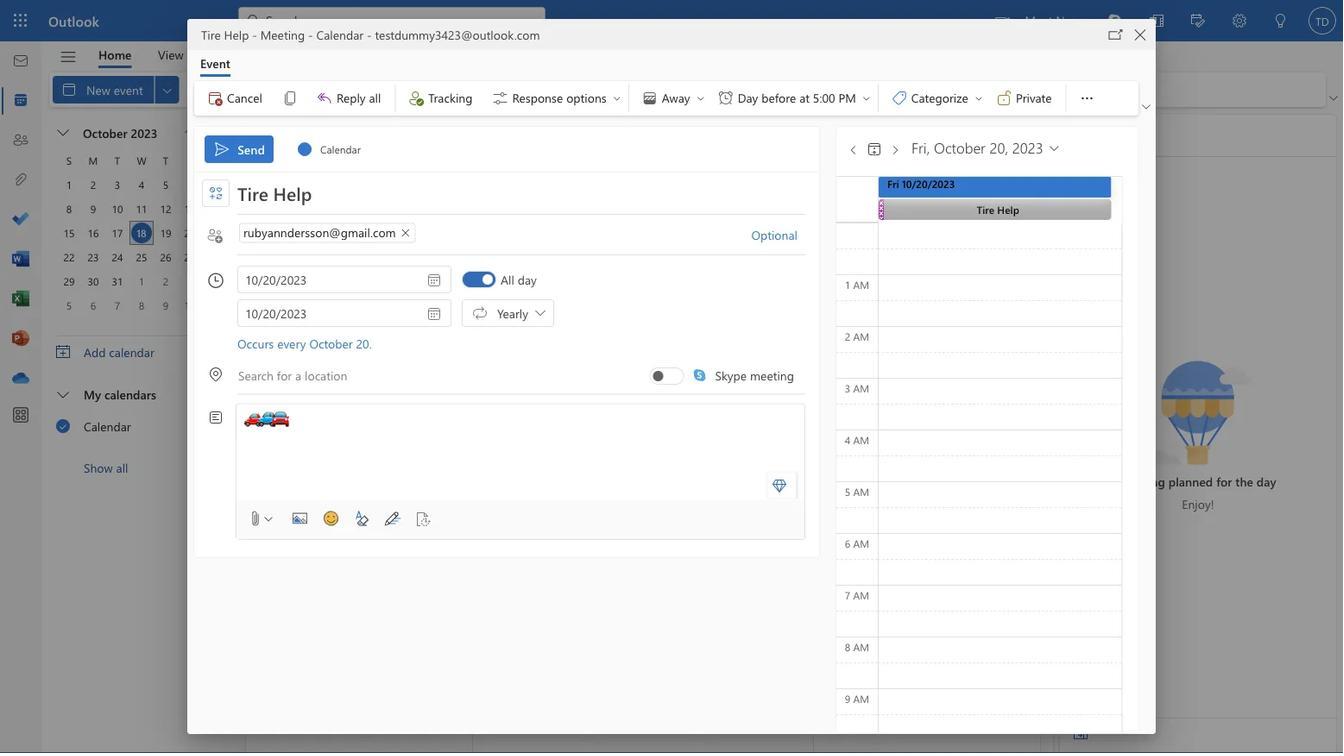 Task type: locate. For each thing, give the bounding box(es) containing it.
0 vertical spatial 1 button
[[59, 174, 79, 195]]

 left my
[[57, 389, 69, 401]]

0 horizontal spatial 14
[[209, 202, 220, 216]]

0 horizontal spatial 21
[[209, 226, 220, 240]]

am up '4 am'
[[853, 381, 869, 395]]

15 left the 16
[[63, 226, 75, 240]]

0 horizontal spatial tire
[[201, 26, 221, 42]]

am
[[853, 278, 869, 292], [853, 330, 869, 343], [853, 381, 869, 395], [853, 433, 869, 447], [853, 485, 869, 499], [853, 537, 869, 551], [853, 589, 869, 602], [853, 640, 869, 654], [853, 692, 869, 706]]

monday
[[367, 163, 404, 177]]

5 down tire help button
[[845, 485, 851, 499]]

1 button down sunday 'element'
[[59, 174, 79, 195]]

1 vertical spatial tire
[[849, 441, 867, 455]]

 button
[[273, 84, 307, 112]]

0 horizontal spatial 13
[[184, 202, 196, 216]]

15 button
[[59, 223, 79, 243]]

1 horizontal spatial 27
[[821, 530, 834, 546]]

0 horizontal spatial 3
[[115, 178, 120, 192]]

 field
[[296, 135, 369, 163]]

am for 2 am
[[853, 330, 869, 343]]

1 horizontal spatial 5
[[163, 178, 169, 192]]

list box
[[42, 378, 239, 483]]

 button
[[202, 121, 226, 145]]

am down 6 am
[[853, 589, 869, 602]]

1 horizontal spatial 10
[[184, 299, 196, 312]]

0 vertical spatial 14
[[209, 202, 220, 216]]


[[773, 479, 786, 492]]

2 vertical spatial 2
[[845, 330, 851, 343]]

17 button
[[107, 223, 128, 243]]

2 vertical spatial 3
[[845, 381, 851, 395]]

3 down 27 button
[[187, 275, 193, 288]]

6 up 7 am
[[845, 537, 851, 551]]

9 down 8 am on the bottom of page
[[845, 692, 851, 706]]


[[1142, 103, 1151, 111], [57, 127, 69, 139], [57, 389, 69, 401]]

1 vertical spatial 2 button
[[155, 271, 176, 292]]

1 am
[[845, 278, 869, 292]]

am up 9 am
[[853, 640, 869, 654]]

list box containing my calendars
[[42, 378, 239, 483]]

 for the end date text box
[[426, 305, 443, 323]]

tire inside button
[[849, 441, 867, 455]]

all right reply
[[369, 90, 381, 106]]

8 button
[[59, 199, 79, 219], [131, 295, 152, 316]]

9 button down 26 button
[[155, 295, 176, 316]]

24 up 31
[[112, 250, 123, 264]]

0 vertical spatial calendar
[[316, 26, 364, 42]]

Add a description or attach documents, press Alt+F10 to exit text field
[[244, 409, 797, 472]]

meet now
[[1025, 12, 1081, 28]]

add calendar
[[84, 344, 154, 360]]

10 button
[[107, 199, 128, 219], [180, 295, 200, 316]]

2 for rightmost 2 button
[[163, 275, 169, 288]]

1 horizontal spatial 6 button
[[180, 174, 200, 195]]

calendar image
[[12, 92, 29, 110]]

3 button down tuesday element
[[107, 174, 128, 195]]

1 vertical spatial 13
[[821, 301, 834, 317]]

 for  dropdown button
[[57, 127, 69, 139]]

6 button down 30 button
[[83, 295, 104, 316]]

6 down friday
[[821, 186, 827, 202]]

 right away
[[695, 93, 706, 103]]

1 horizontal spatial 14
[[934, 301, 947, 317]]


[[316, 90, 333, 107]]

 for  popup button
[[1142, 103, 1151, 111]]

 left all day image
[[426, 272, 443, 289]]

 right 'pm'
[[861, 93, 872, 103]]

25 inside 25 button
[[136, 250, 147, 264]]

t right wednesday element
[[163, 154, 168, 167]]

20 inside button
[[184, 226, 196, 240]]

Start date text field
[[238, 267, 451, 292]]

0 horizontal spatial all
[[116, 460, 128, 476]]

18 right 17 button
[[137, 226, 147, 240]]

wed,
[[1074, 126, 1108, 145]]

0 vertical spatial 5 button
[[155, 174, 176, 195]]

tire up event
[[201, 26, 221, 42]]

october up "m"
[[83, 125, 127, 141]]

tire for tire help - meeting - calendar - testdummy3423@outlook.com
[[201, 26, 221, 42]]

10 down 27 button
[[184, 299, 196, 312]]

3 button down 27 button
[[180, 271, 200, 292]]

2 t from the left
[[163, 154, 168, 167]]

send
[[238, 141, 265, 157]]

 left 
[[426, 305, 443, 323]]

1 horizontal spatial 1 button
[[131, 271, 152, 292]]

1 - from the left
[[252, 26, 257, 42]]

oct down "sunday"
[[253, 186, 272, 202]]

4 button up '11' at the top of the page
[[131, 174, 152, 195]]

0 vertical spatial all
[[369, 90, 381, 106]]

enjoy!
[[1182, 496, 1214, 512]]

8 am from the top
[[853, 640, 869, 654]]

8 up 9 am
[[845, 640, 851, 654]]

attendees group
[[399, 81, 625, 112]]

 categorize 
[[891, 90, 984, 107]]

15 inside 15 button
[[63, 226, 75, 240]]

2023 up wednesday element
[[131, 125, 158, 141]]

9 down 26 button
[[163, 299, 169, 312]]

4 button down 
[[204, 271, 224, 292]]

2 button down 26 button
[[155, 271, 176, 292]]

1 vertical spatial 8 button
[[131, 295, 152, 316]]

0 horizontal spatial 24
[[112, 250, 123, 264]]

 button
[[1104, 22, 1128, 46]]

october 2023
[[83, 125, 158, 141]]

 button
[[847, 134, 861, 161]]

 inside popup button
[[1142, 103, 1151, 111]]

0 vertical spatial 7 button
[[204, 174, 224, 195]]

5 for bottommost 5 button
[[66, 299, 72, 312]]

0 horizontal spatial 1 button
[[59, 174, 79, 195]]

21 inside button
[[209, 226, 220, 240]]

tire up 5 am in the right of the page
[[849, 441, 867, 455]]

0 horizontal spatial 4
[[139, 178, 144, 192]]

0 vertical spatial oct
[[1112, 126, 1135, 145]]

s for sunday 'element'
[[66, 154, 72, 167]]

1 horizontal spatial -
[[308, 26, 313, 42]]


[[408, 90, 425, 107]]

0 vertical spatial 24
[[112, 250, 123, 264]]

0 vertical spatial 9
[[90, 202, 96, 216]]

3 down tuesday element
[[115, 178, 120, 192]]

5 up 12 button
[[163, 178, 169, 192]]

1 horizontal spatial 4 button
[[204, 271, 224, 292]]

all
[[369, 90, 381, 106], [116, 460, 128, 476]]

7 button
[[204, 174, 224, 195], [107, 295, 128, 316]]

Select a calendar text field
[[313, 135, 369, 163]]

help up event
[[224, 26, 249, 42]]

0 vertical spatial 3 button
[[107, 174, 128, 195]]

24 right  button
[[480, 530, 493, 546]]

4
[[139, 178, 144, 192], [211, 275, 217, 288], [845, 433, 851, 447]]

10 button up 17 button
[[107, 199, 128, 219]]

0 vertical spatial 26
[[160, 250, 171, 264]]

18 down  popup button
[[1139, 126, 1153, 145]]

29 button
[[59, 271, 79, 292]]

day right all
[[518, 272, 537, 288]]

event button
[[187, 50, 243, 77]]

1 vertical spatial help
[[210, 47, 235, 63]]

1 vertical spatial 5
[[66, 299, 72, 312]]

1 up 2 am
[[845, 278, 851, 292]]

 button
[[767, 472, 797, 499]]

actions group
[[198, 81, 391, 112]]

24
[[112, 250, 123, 264], [480, 530, 493, 546]]

11
[[136, 202, 147, 216]]

8 inside fri, october 20, 2023 document
[[845, 640, 851, 654]]

31 button
[[107, 271, 128, 292]]

9 up the 16
[[90, 202, 96, 216]]

0 vertical spatial 3
[[115, 178, 120, 192]]

1 horizontal spatial 2023
[[1012, 138, 1043, 157]]

1 horizontal spatial tire
[[849, 441, 867, 455]]

7 button down 31
[[107, 295, 128, 316]]

2 down 1 am
[[845, 330, 851, 343]]

7 button down "saturday" element
[[204, 174, 224, 195]]

0 horizontal spatial 23
[[88, 250, 99, 264]]

Repeat: field
[[492, 305, 552, 323]]

 inside new group
[[427, 81, 445, 98]]

9 button up the 16
[[83, 199, 104, 219]]

1 vertical spatial 9 button
[[155, 295, 176, 316]]

1 vertical spatial 20
[[821, 415, 834, 431]]

5 am from the top
[[853, 485, 869, 499]]

13 inside button
[[184, 202, 196, 216]]

for
[[1216, 474, 1232, 490]]

4 up '11' at the top of the page
[[139, 178, 144, 192]]

1 vertical spatial calendar
[[84, 418, 131, 434]]

9
[[90, 202, 96, 216], [163, 299, 169, 312], [845, 692, 851, 706]]

 cancel
[[206, 90, 262, 107]]

 inside dropdown button
[[57, 127, 69, 139]]

1 s from the left
[[66, 154, 72, 167]]

october left "20."
[[309, 336, 353, 352]]

help up 
[[210, 47, 235, 63]]

26 button
[[155, 247, 176, 268]]

3 inside document
[[845, 381, 851, 395]]

more apps image
[[12, 407, 29, 425]]

1 am from the top
[[853, 278, 869, 292]]

2 button down "m"
[[83, 174, 104, 195]]

0 horizontal spatial 6 button
[[83, 295, 104, 316]]

7 down 6 am
[[845, 589, 851, 602]]

27 inside 27 button
[[184, 250, 196, 264]]

0 horizontal spatial 5
[[66, 299, 72, 312]]

30
[[88, 275, 99, 288]]

 left 
[[974, 93, 984, 103]]

7 am from the top
[[853, 589, 869, 602]]

2
[[90, 178, 96, 192], [163, 275, 169, 288], [845, 330, 851, 343]]

add
[[84, 344, 106, 360]]

help right '4 am'
[[869, 441, 892, 455]]

0 vertical spatial help
[[224, 26, 249, 42]]

- left meeting
[[252, 26, 257, 42]]

23
[[88, 250, 99, 264], [367, 530, 380, 546]]

t for thursday element on the left top
[[163, 154, 168, 167]]

wednesday
[[594, 163, 646, 177]]

calendar up the week
[[316, 26, 364, 42]]

all day image
[[483, 274, 493, 285]]

5 button up 12 button
[[155, 174, 176, 195]]

am down tire help button
[[853, 485, 869, 499]]

am for 3 am
[[853, 381, 869, 395]]

show all button
[[42, 452, 239, 483]]

22
[[63, 250, 75, 264], [253, 530, 266, 546]]

1 t from the left
[[115, 154, 120, 167]]

editor image
[[379, 505, 407, 533]]

1 vertical spatial 4 button
[[204, 271, 224, 292]]

help for tire help - meeting - calendar - testdummy3423@outlook.com
[[224, 26, 249, 42]]

outlook
[[48, 11, 99, 30]]

0 horizontal spatial 2 button
[[83, 174, 104, 195]]

1 vertical spatial 7 button
[[107, 295, 128, 316]]

2 horizontal spatial 9
[[845, 692, 851, 706]]

1 horizontal spatial 2 button
[[155, 271, 176, 292]]

28
[[934, 530, 947, 546]]

share group
[[674, 73, 808, 104]]

1 horizontal spatial 18
[[1139, 126, 1153, 145]]

1 horizontal spatial 21
[[934, 415, 947, 431]]

1 horizontal spatial 26
[[707, 530, 720, 546]]

tire
[[201, 26, 221, 42], [849, 441, 867, 455]]

1 button right 31 button
[[131, 271, 152, 292]]

occurs
[[237, 336, 274, 352]]

1 horizontal spatial 24
[[480, 530, 493, 546]]

2 down 26 button
[[163, 275, 169, 288]]

0 horizontal spatial 20
[[184, 226, 196, 240]]

4 down 3 am
[[845, 433, 851, 447]]

Search for a location field
[[237, 361, 646, 388]]

5 down 29
[[66, 299, 72, 312]]

0 vertical spatial 5
[[163, 178, 169, 192]]

3 am from the top
[[853, 381, 869, 395]]

4 down 
[[211, 275, 217, 288]]

1 horizontal spatial oct
[[1112, 126, 1135, 145]]

 reply all
[[316, 90, 381, 107]]

19
[[160, 226, 171, 240]]

planned
[[1169, 474, 1213, 490]]

9 am from the top
[[853, 692, 869, 706]]

home button
[[85, 41, 145, 68]]

12 button
[[155, 199, 176, 219]]

3
[[115, 178, 120, 192], [187, 275, 193, 288], [845, 381, 851, 395]]

2 am from the top
[[853, 330, 869, 343]]

application
[[0, 0, 1343, 754]]


[[888, 143, 902, 157]]

skype meeting
[[715, 368, 794, 384]]

22 up 29
[[63, 250, 75, 264]]

23 right insert emojis and gifs icon
[[367, 530, 380, 546]]

day right the
[[1257, 474, 1277, 490]]

 inside  day before at 5:00 pm 
[[861, 93, 872, 103]]

october
[[83, 125, 127, 141], [934, 138, 986, 157], [309, 336, 353, 352]]

8 button up calendar
[[131, 295, 152, 316]]

0 vertical spatial day
[[518, 272, 537, 288]]

2 s from the left
[[211, 154, 217, 167]]


[[866, 141, 883, 158]]

list box inside application
[[42, 378, 239, 483]]

fri, october 20, 2023 dialog
[[0, 0, 1343, 754]]

9 for 9 button to the left
[[90, 202, 96, 216]]

tuesday element
[[105, 148, 129, 173]]

0 vertical spatial 15
[[63, 226, 75, 240]]


[[358, 81, 375, 98]]

1 vertical spatial 9
[[163, 299, 169, 312]]

22 button
[[59, 247, 79, 268]]

- right meeting
[[308, 26, 313, 42]]

2 vertical spatial 
[[426, 305, 443, 323]]

calendar
[[109, 344, 154, 360]]

22 left insert pictures inline
[[253, 530, 266, 546]]

1 vertical spatial 14
[[934, 301, 947, 317]]


[[682, 81, 700, 98]]

am down 8 am on the bottom of page
[[853, 692, 869, 706]]

10 button down 27 button
[[180, 295, 200, 316]]

 button
[[50, 121, 78, 145]]

1 vertical spatial 21
[[934, 415, 947, 431]]

🚗
[[244, 410, 258, 427]]

tab list containing home
[[85, 41, 249, 68]]


[[207, 409, 224, 426]]

0 vertical spatial 
[[1142, 103, 1151, 111]]

1 vertical spatial 18
[[137, 226, 147, 240]]

2 horizontal spatial 10
[[480, 301, 493, 317]]

0 horizontal spatial 9 button
[[83, 199, 104, 219]]

0 horizontal spatial 4 button
[[131, 174, 152, 195]]


[[296, 141, 313, 158]]

1 horizontal spatial 8 button
[[131, 295, 152, 316]]

-
[[252, 26, 257, 42], [308, 26, 313, 42], [367, 26, 372, 42]]

 up the wed, oct 18
[[1142, 103, 1151, 111]]

20 up tire help button
[[821, 415, 834, 431]]


[[717, 90, 734, 107]]

2023 inside button
[[131, 125, 158, 141]]

5
[[163, 178, 169, 192], [66, 299, 72, 312], [845, 485, 851, 499]]

2 horizontal spatial 3
[[845, 381, 851, 395]]

20
[[184, 226, 196, 240], [821, 415, 834, 431]]

6 am from the top
[[853, 537, 869, 551]]

5 button down 29
[[59, 295, 79, 316]]

4 am from the top
[[853, 433, 869, 447]]

am for 5 am
[[853, 485, 869, 499]]

5 for the right 5 button
[[163, 178, 169, 192]]

saturday element
[[202, 148, 226, 173]]

1 vertical spatial 15
[[253, 415, 266, 431]]

tire inside fri, october 20, 2023 document
[[201, 26, 221, 42]]

 left wed,
[[1047, 140, 1062, 155]]

tire help
[[849, 441, 892, 455]]

6 button down friday element
[[180, 174, 200, 195]]

10 up 17 button
[[112, 202, 123, 216]]

am up 3 am
[[853, 330, 869, 343]]

- up ""
[[367, 26, 372, 42]]

view button
[[145, 41, 196, 68]]

calendar inside fri, october 20, 2023 document
[[316, 26, 364, 42]]

 right 
[[427, 81, 445, 98]]

 week
[[358, 81, 408, 98]]

the
[[1236, 474, 1253, 490]]

1 vertical spatial 
[[426, 272, 443, 289]]

2023 right the 20,
[[1012, 138, 1043, 157]]

0 vertical spatial 21
[[209, 226, 220, 240]]

2 vertical spatial 9
[[845, 692, 851, 706]]

october 2023 button
[[74, 121, 178, 145]]

s left monday element
[[66, 154, 72, 167]]

0 horizontal spatial 2
[[90, 178, 96, 192]]

 inside fri, october 20, 2023 
[[1047, 140, 1062, 155]]

onedrive image
[[12, 370, 29, 388]]

2 horizontal spatial 2
[[845, 330, 851, 343]]

 inside  response options 
[[612, 93, 622, 103]]

13 button
[[180, 199, 200, 219]]

help inside fri, october 20, 2023 document
[[224, 26, 249, 42]]

1 horizontal spatial t
[[163, 154, 168, 167]]

 inside  categorize 
[[974, 93, 984, 103]]

22 inside 22 button
[[63, 250, 75, 264]]

8 am
[[845, 640, 869, 654]]

12
[[160, 202, 171, 216]]

0 vertical spatial 4 button
[[131, 174, 152, 195]]

1 horizontal spatial calendar
[[316, 26, 364, 42]]

0 vertical spatial 13
[[184, 202, 196, 216]]

tab list
[[85, 41, 249, 68]]

 up sunday 'element'
[[57, 127, 69, 139]]

0 horizontal spatial 5 button
[[59, 295, 79, 316]]

1 horizontal spatial 20
[[821, 415, 834, 431]]


[[471, 305, 489, 322]]

 button
[[1067, 723, 1095, 750]]

1 vertical spatial 24
[[480, 530, 493, 546]]

2023 inside document
[[1012, 138, 1043, 157]]

0 horizontal spatial t
[[115, 154, 120, 167]]

oct right wed,
[[1112, 126, 1135, 145]]

view
[[158, 47, 184, 63]]

1 horizontal spatial 3 button
[[180, 271, 200, 292]]


[[752, 81, 769, 98]]

27 right 26 button
[[184, 250, 196, 264]]

27 left 6 am
[[821, 530, 834, 546]]

15 left 🚘
[[253, 415, 266, 431]]

0 vertical spatial 23
[[88, 250, 99, 264]]

20 down "13" button on the top
[[184, 226, 196, 240]]

print
[[773, 81, 797, 97]]

am up 2 am
[[853, 278, 869, 292]]

9 for 9 button to the bottom
[[163, 299, 169, 312]]


[[1074, 729, 1088, 743]]

cell
[[202, 245, 226, 269]]

2 vertical spatial 5
[[845, 485, 851, 499]]

s inside 'element'
[[66, 154, 72, 167]]

25
[[136, 250, 147, 264], [594, 530, 607, 546]]

0 vertical spatial tire
[[201, 26, 221, 42]]

show formatting options image
[[348, 505, 376, 533]]

s right the f
[[211, 154, 217, 167]]

2 vertical spatial 4
[[845, 433, 851, 447]]

1 vertical spatial 22
[[253, 530, 266, 546]]

calendar down my calendars
[[84, 418, 131, 434]]

today
[[275, 127, 307, 143]]



Task type: vqa. For each thing, say whether or not it's contained in the screenshot.
topmost '2'
yes



Task type: describe. For each thing, give the bounding box(es) containing it.
1 down sunday 'element'
[[66, 178, 72, 192]]

1 vertical spatial 5 button
[[59, 295, 79, 316]]

23 inside button
[[88, 250, 99, 264]]

m
[[89, 154, 98, 167]]

1 down "sunday"
[[275, 186, 282, 202]]

skype meeting image
[[653, 371, 663, 382]]

options
[[566, 90, 607, 106]]

am for 4 am
[[853, 433, 869, 447]]

20 button
[[180, 223, 200, 243]]

18 inside button
[[137, 226, 147, 240]]


[[847, 143, 861, 157]]

am for 8 am
[[853, 640, 869, 654]]

am for 7 am
[[853, 589, 869, 602]]

occurs every october 20.
[[237, 336, 372, 352]]

tire for tire help
[[849, 441, 867, 455]]

6 am
[[845, 537, 869, 551]]


[[206, 227, 224, 244]]


[[207, 271, 224, 288]]

fri 10/20/2023
[[887, 176, 955, 190]]

7 am
[[845, 589, 869, 602]]

sunday element
[[57, 148, 81, 173]]

friday
[[821, 163, 848, 177]]

6 down friday element
[[187, 178, 193, 192]]

day inside fri, october 20, 2023 document
[[518, 272, 537, 288]]

meeting
[[260, 26, 305, 42]]

0 vertical spatial 6 button
[[180, 174, 200, 195]]

7 inside fri, october 20, 2023 document
[[845, 589, 851, 602]]

23 button
[[83, 247, 104, 268]]

21 button
[[204, 223, 224, 243]]

now
[[1056, 12, 1081, 28]]

2 am
[[845, 330, 869, 343]]

help for tire help
[[869, 441, 892, 455]]

1 horizontal spatial 3
[[187, 275, 193, 288]]

outlook link
[[48, 0, 99, 41]]

work
[[280, 81, 308, 97]]

1 horizontal spatial 13
[[821, 301, 834, 317]]

7 down 31
[[115, 299, 120, 312]]

0 horizontal spatial october
[[83, 125, 127, 141]]


[[1133, 27, 1148, 42]]

1 vertical spatial 23
[[367, 530, 380, 546]]

1 vertical spatial oct
[[253, 186, 272, 202]]

0 vertical spatial 4
[[139, 178, 144, 192]]

1 vertical spatial 4
[[211, 275, 217, 288]]

fri, october 20, 2023 
[[912, 138, 1062, 157]]

1 vertical spatial 3 button
[[180, 271, 200, 292]]

8 up 15 button at the left top
[[66, 202, 72, 216]]

my calendars
[[84, 387, 156, 402]]

fri, october 20, 2023 document
[[0, 0, 1343, 754]]

0 horizontal spatial 3 button
[[107, 174, 128, 195]]

2 inside document
[[845, 330, 851, 343]]

1 horizontal spatial october
[[309, 336, 353, 352]]

word image
[[12, 251, 29, 268]]

optional
[[751, 226, 798, 242]]

6 inside fri, october 20, 2023 document
[[845, 537, 851, 551]]

people image
[[12, 132, 29, 149]]

 share
[[682, 81, 733, 98]]

1 vertical spatial 27
[[821, 530, 834, 546]]

fri,
[[912, 138, 930, 157]]

24 inside button
[[112, 250, 123, 264]]

1 inside fri, october 20, 2023 document
[[845, 278, 851, 292]]

t for tuesday element
[[115, 154, 120, 167]]

rubyanndersson@gmail.com
[[243, 224, 396, 240]]

2 - from the left
[[308, 26, 313, 42]]

every
[[277, 336, 306, 352]]

18 cell
[[129, 221, 154, 245]]

week
[[312, 81, 339, 97]]

day
[[738, 90, 758, 106]]

excel image
[[12, 291, 29, 308]]

7 down "saturday" element
[[211, 178, 217, 192]]

mail image
[[12, 53, 29, 70]]

2 horizontal spatial october
[[934, 138, 986, 157]]

oct 1
[[253, 186, 282, 202]]

options group
[[633, 81, 874, 112]]

2 vertical spatial 
[[57, 389, 69, 401]]

rubyanndersson@gmail.com button
[[239, 223, 416, 243]]

monday element
[[81, 148, 105, 173]]

 print
[[752, 81, 797, 98]]

4 am
[[845, 433, 869, 447]]

away
[[662, 90, 690, 106]]

help inside tab list
[[210, 47, 235, 63]]

18 inside agenda view section
[[1139, 126, 1153, 145]]

8 up occurs
[[253, 301, 259, 317]]

1 vertical spatial 6 button
[[83, 295, 104, 316]]


[[641, 90, 658, 107]]

tab list inside application
[[85, 41, 249, 68]]

1 vertical spatial 26
[[707, 530, 720, 546]]

1 horizontal spatial 15
[[253, 415, 266, 431]]

application containing wed, oct 18
[[0, 0, 1343, 754]]

 work week
[[259, 81, 339, 98]]

 day before at 5:00 pm 
[[717, 90, 872, 107]]

 button
[[1139, 98, 1154, 116]]

Invite attendees text field
[[237, 223, 740, 246]]

wednesday element
[[129, 148, 154, 173]]

16
[[88, 226, 99, 240]]

Add details for the event text field
[[237, 173, 805, 214]]

before
[[762, 90, 796, 106]]

show all
[[84, 460, 128, 476]]

1 horizontal spatial 5 button
[[155, 174, 176, 195]]

0 vertical spatial 8 button
[[59, 199, 79, 219]]

insert emojis and gifs image
[[317, 505, 344, 533]]

 button
[[202, 179, 230, 207]]

 away 
[[641, 90, 706, 107]]

friday element
[[178, 148, 202, 173]]

testdummy3423@outlook.com
[[375, 26, 540, 42]]

files image
[[12, 172, 29, 189]]

tags group
[[882, 81, 1062, 112]]

am for 6 am
[[853, 537, 869, 551]]

left-rail-appbar navigation
[[3, 41, 38, 399]]

meeting
[[750, 368, 794, 384]]

s for "saturday" element
[[211, 154, 217, 167]]

 button
[[1070, 81, 1105, 116]]

agenda view section
[[1060, 115, 1336, 754]]

6 down 30 button
[[90, 299, 96, 312]]


[[281, 90, 299, 107]]

day inside nothing planned for the day enjoy!
[[1257, 474, 1277, 490]]

w
[[137, 154, 146, 167]]


[[213, 141, 231, 158]]

 button
[[51, 42, 85, 72]]

am for 1 am
[[853, 278, 869, 292]]

all day
[[501, 272, 537, 288]]

today button
[[256, 122, 325, 149]]

thursday element
[[154, 148, 178, 173]]

16 button
[[83, 223, 104, 243]]

1 horizontal spatial 22
[[253, 530, 266, 546]]


[[1079, 90, 1096, 107]]

all inside  reply all
[[369, 90, 381, 106]]

home
[[98, 47, 132, 63]]

month
[[448, 81, 484, 97]]

1 right 31 button
[[139, 275, 144, 288]]


[[492, 90, 509, 107]]

26 inside button
[[160, 250, 171, 264]]


[[259, 81, 277, 98]]

End date text field
[[238, 300, 451, 326]]

to do image
[[12, 211, 29, 229]]


[[185, 128, 195, 138]]

sunday
[[253, 163, 286, 177]]

5 inside fri, october 20, 2023 document
[[845, 485, 851, 499]]

am for 9 am
[[853, 692, 869, 706]]

1 horizontal spatial 7 button
[[204, 174, 224, 195]]

outlook banner
[[0, 0, 1343, 41]]

 for start date text field
[[426, 272, 443, 289]]

new group
[[53, 73, 584, 107]]

 inside  away 
[[695, 93, 706, 103]]

1 horizontal spatial 25
[[594, 530, 607, 546]]

18 button
[[131, 223, 152, 243]]

31
[[112, 275, 123, 288]]

24 button
[[107, 247, 128, 268]]

7 down saturday
[[934, 186, 941, 202]]

powerpoint image
[[12, 331, 29, 348]]

private
[[1016, 90, 1052, 106]]


[[209, 128, 219, 138]]


[[207, 366, 224, 383]]

insert pictures inline image
[[286, 505, 313, 533]]

11 button
[[131, 199, 152, 219]]

tracking
[[428, 90, 473, 106]]

 tracking
[[408, 90, 473, 107]]

9 inside fri, october 20, 2023 document
[[845, 692, 851, 706]]

0 horizontal spatial 10
[[112, 202, 123, 216]]

3 - from the left
[[367, 26, 372, 42]]

5 am
[[845, 485, 869, 499]]

0 horizontal spatial 10 button
[[107, 199, 128, 219]]

30 button
[[83, 271, 104, 292]]

8 up calendar
[[139, 299, 144, 312]]

4 inside fri, october 20, 2023 document
[[845, 433, 851, 447]]

0 vertical spatial 2 button
[[83, 174, 104, 195]]

show
[[84, 460, 113, 476]]


[[56, 345, 70, 359]]

 button
[[410, 505, 438, 533]]

 response options 
[[492, 90, 622, 107]]

occurs every october 20. button
[[237, 336, 372, 352]]

14 inside button
[[209, 202, 220, 216]]

oct inside agenda view section
[[1112, 126, 1135, 145]]

0 horizontal spatial 7 button
[[107, 295, 128, 316]]

 button
[[888, 134, 902, 161]]

17
[[112, 226, 123, 240]]

all inside button
[[116, 460, 128, 476]]

🚘
[[272, 410, 286, 427]]


[[206, 90, 224, 107]]

2 for topmost 2 button
[[90, 178, 96, 192]]

1 vertical spatial 10 button
[[180, 295, 200, 316]]



